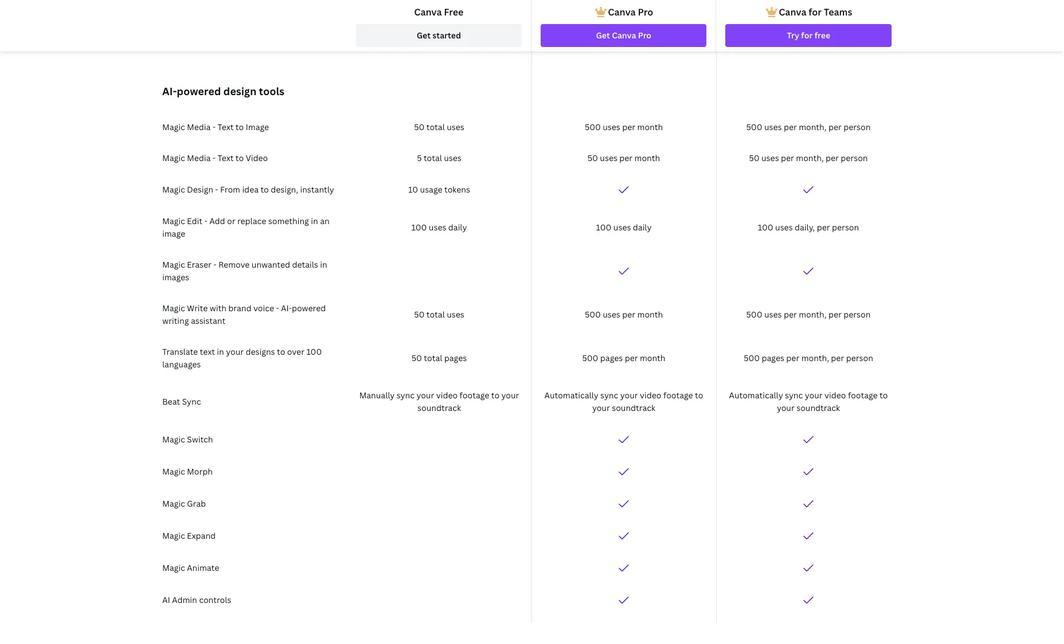 Task type: vqa. For each thing, say whether or not it's contained in the screenshot.
Uploads
no



Task type: describe. For each thing, give the bounding box(es) containing it.
50 for translate text in your designs to over 100 languages
[[412, 353, 422, 364]]

admin
[[172, 595, 197, 606]]

sync inside manually sync your video footage to your soundtrack
[[397, 390, 415, 401]]

tokens
[[444, 184, 470, 195]]

in inside magic edit - add or replace something in an image
[[311, 216, 318, 227]]

magic eraser - remove unwanted details in images
[[162, 259, 327, 283]]

free
[[815, 30, 831, 41]]

manually
[[359, 390, 395, 401]]

something
[[268, 216, 309, 227]]

50 total uses for magic write with brand voice - ai-powered writing assistant
[[414, 309, 464, 320]]

2 automatically from the left
[[729, 390, 783, 401]]

magic media - text to image
[[162, 122, 269, 132]]

footage inside manually sync your video footage to your soundtrack
[[460, 390, 489, 401]]

eraser
[[187, 259, 212, 270]]

video inside manually sync your video footage to your soundtrack
[[436, 390, 458, 401]]

magic switch
[[162, 434, 213, 445]]

0 horizontal spatial powered
[[177, 84, 221, 98]]

text for image
[[218, 122, 234, 132]]

canva free
[[414, 6, 464, 18]]

ai- inside magic write with brand voice - ai-powered writing assistant
[[281, 303, 292, 314]]

magic for magic animate
[[162, 563, 185, 574]]

2 automatically sync your video footage to your soundtrack from the left
[[729, 390, 888, 414]]

beat sync
[[162, 396, 201, 407]]

10 usage tokens
[[408, 184, 470, 195]]

ai admin controls
[[162, 595, 231, 606]]

with
[[210, 303, 226, 314]]

design
[[223, 84, 257, 98]]

edit
[[187, 216, 202, 227]]

3 video from the left
[[825, 390, 846, 401]]

canva inside button
[[612, 30, 636, 41]]

in inside translate text in your designs to over 100 languages
[[217, 346, 224, 357]]

switch
[[187, 434, 213, 445]]

get canva pro
[[596, 30, 652, 41]]

or
[[227, 216, 235, 227]]

brand
[[228, 303, 251, 314]]

translate
[[162, 346, 198, 357]]

month for magic media - text to video
[[635, 153, 660, 163]]

magic for magic switch
[[162, 434, 185, 445]]

try
[[787, 30, 800, 41]]

magic for magic expand
[[162, 531, 185, 541]]

daily,
[[795, 222, 815, 233]]

over
[[287, 346, 305, 357]]

for for teams
[[809, 6, 822, 18]]

assistant
[[191, 315, 226, 326]]

magic for magic edit - add or replace something in an image
[[162, 216, 185, 227]]

50 for magic write with brand voice - ai-powered writing assistant
[[414, 309, 425, 320]]

magic for magic write with brand voice - ai-powered writing assistant
[[162, 303, 185, 314]]

500 uses per month for magic media - text to image
[[585, 122, 663, 132]]

magic for magic eraser - remove unwanted details in images
[[162, 259, 185, 270]]

50 total pages
[[412, 353, 467, 364]]

2 footage from the left
[[664, 390, 693, 401]]

100 uses daily, per person
[[758, 222, 859, 233]]

your inside translate text in your designs to over 100 languages
[[226, 346, 244, 357]]

month for magic write with brand voice - ai-powered writing assistant
[[638, 309, 663, 320]]

pages for 500 pages per month
[[600, 353, 623, 364]]

started
[[433, 30, 461, 41]]

writing
[[162, 315, 189, 326]]

1 automatically sync your video footage to your soundtrack from the left
[[545, 390, 703, 414]]

month for translate text in your designs to over 100 languages
[[640, 353, 666, 364]]

ai
[[162, 595, 170, 606]]

remove
[[219, 259, 250, 270]]

500 uses per month, per person for magic write with brand voice - ai-powered writing assistant
[[747, 309, 871, 320]]

50 uses per month
[[588, 153, 660, 163]]

0 vertical spatial ai-
[[162, 84, 177, 98]]

magic for magic design - from idea to design, instantly
[[162, 184, 185, 195]]

try for free
[[787, 30, 831, 41]]

100 inside translate text in your designs to over 100 languages
[[307, 346, 322, 357]]

person for translate text in your designs to over 100 languages
[[846, 353, 873, 364]]

text for video
[[218, 153, 234, 163]]

get started
[[417, 30, 461, 41]]

month, for translate text in your designs to over 100 languages
[[802, 353, 829, 364]]

text
[[200, 346, 215, 357]]

month, for magic media - text to image
[[799, 122, 827, 132]]

for for free
[[801, 30, 813, 41]]

500 pages per month, per person
[[744, 353, 873, 364]]

image
[[162, 228, 185, 239]]

in inside magic eraser - remove unwanted details in images
[[320, 259, 327, 270]]

2 100 uses daily from the left
[[596, 222, 652, 233]]

month, for magic write with brand voice - ai-powered writing assistant
[[799, 309, 827, 320]]

magic edit - add or replace something in an image
[[162, 216, 330, 239]]

an
[[320, 216, 330, 227]]

- for image
[[213, 122, 216, 132]]

languages
[[162, 359, 201, 370]]

3 soundtrack from the left
[[797, 403, 840, 414]]

canva for canva free
[[414, 6, 442, 18]]

pro inside button
[[638, 30, 652, 41]]

beat
[[162, 396, 180, 407]]

10
[[408, 184, 418, 195]]

designs
[[246, 346, 275, 357]]

1 pro from the top
[[638, 6, 653, 18]]

- for video
[[213, 153, 216, 163]]

instantly
[[300, 184, 334, 195]]

add
[[209, 216, 225, 227]]

person for magic write with brand voice - ai-powered writing assistant
[[844, 309, 871, 320]]

manually sync your video footage to your soundtrack
[[359, 390, 519, 414]]

write
[[187, 303, 208, 314]]

get for get started
[[417, 30, 431, 41]]

magic grab
[[162, 498, 206, 509]]

- for replace
[[204, 216, 208, 227]]

idea
[[242, 184, 259, 195]]



Task type: locate. For each thing, give the bounding box(es) containing it.
500 uses per month, per person up 50 uses per month, per person
[[747, 122, 871, 132]]

sync
[[182, 396, 201, 407]]

0 horizontal spatial get
[[417, 30, 431, 41]]

soundtrack down 500 pages per month
[[612, 403, 656, 414]]

2 horizontal spatial video
[[825, 390, 846, 401]]

1 soundtrack from the left
[[418, 403, 461, 414]]

automatically sync your video footage to your soundtrack
[[545, 390, 703, 414], [729, 390, 888, 414]]

magic for magic morph
[[162, 466, 185, 477]]

- right edit
[[204, 216, 208, 227]]

1 horizontal spatial 100 uses daily
[[596, 222, 652, 233]]

0 horizontal spatial 100 uses daily
[[412, 222, 467, 233]]

sync down 500 pages per month
[[601, 390, 618, 401]]

0 horizontal spatial automatically sync your video footage to your soundtrack
[[545, 390, 703, 414]]

soundtrack down '50 total pages'
[[418, 403, 461, 414]]

ai-powered design tools
[[162, 84, 284, 98]]

1 horizontal spatial get
[[596, 30, 610, 41]]

powered down 'details' at left top
[[292, 303, 326, 314]]

magic up image
[[162, 216, 185, 227]]

1 horizontal spatial automatically sync your video footage to your soundtrack
[[729, 390, 888, 414]]

magic left 'grab'
[[162, 498, 185, 509]]

magic inside magic edit - add or replace something in an image
[[162, 216, 185, 227]]

unwanted
[[252, 259, 290, 270]]

- inside magic write with brand voice - ai-powered writing assistant
[[276, 303, 279, 314]]

canva for teams
[[779, 6, 852, 18]]

0 vertical spatial for
[[809, 6, 822, 18]]

total for magic media - text to video
[[424, 153, 442, 163]]

1 vertical spatial 50 total uses
[[414, 309, 464, 320]]

pages for 500 pages per month, per person
[[762, 353, 785, 364]]

text left video
[[218, 153, 234, 163]]

-
[[213, 122, 216, 132], [213, 153, 216, 163], [215, 184, 218, 195], [204, 216, 208, 227], [214, 259, 217, 270], [276, 303, 279, 314]]

try for free button
[[726, 24, 892, 47]]

magic for magic grab
[[162, 498, 185, 509]]

magic for magic media - text to image
[[162, 122, 185, 132]]

2 horizontal spatial pages
[[762, 353, 785, 364]]

500 uses per month, per person up 500 pages per month, per person
[[747, 309, 871, 320]]

morph
[[187, 466, 213, 477]]

sync right manually
[[397, 390, 415, 401]]

month, for magic media - text to video
[[796, 153, 824, 163]]

2 daily from the left
[[633, 222, 652, 233]]

500 uses per month, per person for magic media - text to image
[[747, 122, 871, 132]]

1 video from the left
[[436, 390, 458, 401]]

powered
[[177, 84, 221, 98], [292, 303, 326, 314]]

canva pro
[[608, 6, 653, 18]]

1 horizontal spatial ai-
[[281, 303, 292, 314]]

translate text in your designs to over 100 languages
[[162, 346, 322, 370]]

sync
[[397, 390, 415, 401], [601, 390, 618, 401], [785, 390, 803, 401]]

50 for magic media - text to image
[[414, 122, 425, 132]]

1 vertical spatial in
[[320, 259, 327, 270]]

get
[[417, 30, 431, 41], [596, 30, 610, 41]]

magic left switch
[[162, 434, 185, 445]]

video
[[246, 153, 268, 163]]

0 vertical spatial powered
[[177, 84, 221, 98]]

0 vertical spatial pro
[[638, 6, 653, 18]]

pro
[[638, 6, 653, 18], [638, 30, 652, 41]]

for
[[809, 6, 822, 18], [801, 30, 813, 41]]

5 magic from the top
[[162, 259, 185, 270]]

media up magic media - text to video
[[187, 122, 211, 132]]

grab
[[187, 498, 206, 509]]

1 horizontal spatial video
[[640, 390, 662, 401]]

get for get canva pro
[[596, 30, 610, 41]]

1 vertical spatial powered
[[292, 303, 326, 314]]

in
[[311, 216, 318, 227], [320, 259, 327, 270], [217, 346, 224, 357]]

usage
[[420, 184, 443, 195]]

magic down 'magic media - text to image'
[[162, 153, 185, 163]]

canva down canva pro
[[612, 30, 636, 41]]

7 magic from the top
[[162, 434, 185, 445]]

0 horizontal spatial daily
[[448, 222, 467, 233]]

voice
[[253, 303, 274, 314]]

design,
[[271, 184, 298, 195]]

8 magic from the top
[[162, 466, 185, 477]]

magic
[[162, 122, 185, 132], [162, 153, 185, 163], [162, 184, 185, 195], [162, 216, 185, 227], [162, 259, 185, 270], [162, 303, 185, 314], [162, 434, 185, 445], [162, 466, 185, 477], [162, 498, 185, 509], [162, 531, 185, 541], [162, 563, 185, 574]]

2 pro from the top
[[638, 30, 652, 41]]

in left an
[[311, 216, 318, 227]]

2 horizontal spatial in
[[320, 259, 327, 270]]

0 horizontal spatial footage
[[460, 390, 489, 401]]

magic inside magic write with brand voice - ai-powered writing assistant
[[162, 303, 185, 314]]

0 horizontal spatial sync
[[397, 390, 415, 401]]

1 horizontal spatial daily
[[633, 222, 652, 233]]

to inside translate text in your designs to over 100 languages
[[277, 346, 285, 357]]

soundtrack down 500 pages per month, per person
[[797, 403, 840, 414]]

2 get from the left
[[596, 30, 610, 41]]

1 pages from the left
[[444, 353, 467, 364]]

1 500 uses per month, per person from the top
[[747, 122, 871, 132]]

tools
[[259, 84, 284, 98]]

500 uses per month, per person
[[747, 122, 871, 132], [747, 309, 871, 320]]

replace
[[237, 216, 266, 227]]

11 magic from the top
[[162, 563, 185, 574]]

images
[[162, 272, 189, 283]]

1 500 uses per month from the top
[[585, 122, 663, 132]]

2 horizontal spatial sync
[[785, 390, 803, 401]]

get left started
[[417, 30, 431, 41]]

1 vertical spatial pro
[[638, 30, 652, 41]]

2 vertical spatial in
[[217, 346, 224, 357]]

image
[[246, 122, 269, 132]]

controls
[[199, 595, 231, 606]]

your
[[226, 346, 244, 357], [417, 390, 434, 401], [502, 390, 519, 401], [620, 390, 638, 401], [805, 390, 823, 401], [592, 403, 610, 414], [777, 403, 795, 414]]

canva up get started
[[414, 6, 442, 18]]

1 vertical spatial for
[[801, 30, 813, 41]]

magic for magic media - text to video
[[162, 153, 185, 163]]

2 horizontal spatial soundtrack
[[797, 403, 840, 414]]

500
[[585, 122, 601, 132], [747, 122, 763, 132], [585, 309, 601, 320], [747, 309, 763, 320], [582, 353, 598, 364], [744, 353, 760, 364]]

automatically sync your video footage to your soundtrack down 500 pages per month, per person
[[729, 390, 888, 414]]

magic left design
[[162, 184, 185, 195]]

1 horizontal spatial automatically
[[729, 390, 783, 401]]

1 automatically from the left
[[545, 390, 599, 401]]

magic design - from idea to design, instantly
[[162, 184, 334, 195]]

powered up 'magic media - text to image'
[[177, 84, 221, 98]]

expand
[[187, 531, 216, 541]]

1 footage from the left
[[460, 390, 489, 401]]

magic write with brand voice - ai-powered writing assistant
[[162, 303, 326, 326]]

canva up get canva pro
[[608, 6, 636, 18]]

500 pages per month
[[582, 353, 666, 364]]

1 vertical spatial 500 uses per month, per person
[[747, 309, 871, 320]]

details
[[292, 259, 318, 270]]

3 footage from the left
[[848, 390, 878, 401]]

1 get from the left
[[417, 30, 431, 41]]

1 sync from the left
[[397, 390, 415, 401]]

animate
[[187, 563, 219, 574]]

video down 500 pages per month, per person
[[825, 390, 846, 401]]

month,
[[799, 122, 827, 132], [796, 153, 824, 163], [799, 309, 827, 320], [802, 353, 829, 364]]

- right voice
[[276, 303, 279, 314]]

0 horizontal spatial video
[[436, 390, 458, 401]]

1 horizontal spatial powered
[[292, 303, 326, 314]]

- inside magic eraser - remove unwanted details in images
[[214, 259, 217, 270]]

2 media from the top
[[187, 153, 211, 163]]

- left from
[[215, 184, 218, 195]]

2 text from the top
[[218, 153, 234, 163]]

in right 'details' at left top
[[320, 259, 327, 270]]

magic inside magic eraser - remove unwanted details in images
[[162, 259, 185, 270]]

powered inside magic write with brand voice - ai-powered writing assistant
[[292, 303, 326, 314]]

10 magic from the top
[[162, 531, 185, 541]]

2 magic from the top
[[162, 153, 185, 163]]

total for magic write with brand voice - ai-powered writing assistant
[[427, 309, 445, 320]]

50 total uses up '50 total pages'
[[414, 309, 464, 320]]

month for magic media - text to image
[[638, 122, 663, 132]]

canva for canva pro
[[608, 6, 636, 18]]

2 500 uses per month, per person from the top
[[747, 309, 871, 320]]

0 horizontal spatial in
[[217, 346, 224, 357]]

for inside button
[[801, 30, 813, 41]]

3 sync from the left
[[785, 390, 803, 401]]

500 uses per month up 500 pages per month
[[585, 309, 663, 320]]

pro down canva pro
[[638, 30, 652, 41]]

from
[[220, 184, 240, 195]]

text left image
[[218, 122, 234, 132]]

video down '50 total pages'
[[436, 390, 458, 401]]

1 vertical spatial ai-
[[281, 303, 292, 314]]

50 uses per month, per person
[[749, 153, 868, 163]]

magic expand
[[162, 531, 216, 541]]

for left teams
[[809, 6, 822, 18]]

0 vertical spatial media
[[187, 122, 211, 132]]

- for details
[[214, 259, 217, 270]]

get down canva pro
[[596, 30, 610, 41]]

media for magic media - text to image
[[187, 122, 211, 132]]

0 vertical spatial 500 uses per month
[[585, 122, 663, 132]]

1 horizontal spatial footage
[[664, 390, 693, 401]]

person for magic media - text to image
[[844, 122, 871, 132]]

magic left expand
[[162, 531, 185, 541]]

4 magic from the top
[[162, 216, 185, 227]]

person for magic media - text to video
[[841, 153, 868, 163]]

magic left morph
[[162, 466, 185, 477]]

6 magic from the top
[[162, 303, 185, 314]]

1 horizontal spatial pages
[[600, 353, 623, 364]]

1 horizontal spatial in
[[311, 216, 318, 227]]

2 horizontal spatial footage
[[848, 390, 878, 401]]

magic morph
[[162, 466, 213, 477]]

1 vertical spatial text
[[218, 153, 234, 163]]

total for translate text in your designs to over 100 languages
[[424, 353, 442, 364]]

media for magic media - text to video
[[187, 153, 211, 163]]

1 vertical spatial media
[[187, 153, 211, 163]]

500 uses per month for magic write with brand voice - ai-powered writing assistant
[[585, 309, 663, 320]]

50 total uses for magic media - text to image
[[414, 122, 464, 132]]

text
[[218, 122, 234, 132], [218, 153, 234, 163]]

canva
[[414, 6, 442, 18], [608, 6, 636, 18], [779, 6, 807, 18], [612, 30, 636, 41]]

1 horizontal spatial sync
[[601, 390, 618, 401]]

2 video from the left
[[640, 390, 662, 401]]

0 horizontal spatial pages
[[444, 353, 467, 364]]

total up '50 total pages'
[[427, 309, 445, 320]]

per
[[622, 122, 636, 132], [784, 122, 797, 132], [829, 122, 842, 132], [620, 153, 633, 163], [781, 153, 794, 163], [826, 153, 839, 163], [817, 222, 830, 233], [622, 309, 636, 320], [784, 309, 797, 320], [829, 309, 842, 320], [625, 353, 638, 364], [787, 353, 800, 364], [831, 353, 844, 364]]

0 horizontal spatial automatically
[[545, 390, 599, 401]]

2 50 total uses from the top
[[414, 309, 464, 320]]

magic up images
[[162, 259, 185, 270]]

1 50 total uses from the top
[[414, 122, 464, 132]]

get canva pro button
[[541, 24, 707, 47]]

1 100 uses daily from the left
[[412, 222, 467, 233]]

get inside button
[[417, 30, 431, 41]]

1 magic from the top
[[162, 122, 185, 132]]

3 magic from the top
[[162, 184, 185, 195]]

sync down 500 pages per month, per person
[[785, 390, 803, 401]]

media
[[187, 122, 211, 132], [187, 153, 211, 163]]

magic up magic media - text to video
[[162, 122, 185, 132]]

canva for canva for teams
[[779, 6, 807, 18]]

magic up writing
[[162, 303, 185, 314]]

magic left "animate"
[[162, 563, 185, 574]]

to inside manually sync your video footage to your soundtrack
[[491, 390, 500, 401]]

teams
[[824, 6, 852, 18]]

uses
[[447, 122, 464, 132], [603, 122, 620, 132], [765, 122, 782, 132], [444, 153, 462, 163], [600, 153, 618, 163], [762, 153, 779, 163], [429, 222, 446, 233], [614, 222, 631, 233], [775, 222, 793, 233], [447, 309, 464, 320], [603, 309, 620, 320], [765, 309, 782, 320]]

total right 5
[[424, 153, 442, 163]]

50 total uses up the 5 total uses
[[414, 122, 464, 132]]

- up magic media - text to video
[[213, 122, 216, 132]]

0 vertical spatial text
[[218, 122, 234, 132]]

- inside magic edit - add or replace something in an image
[[204, 216, 208, 227]]

soundtrack inside manually sync your video footage to your soundtrack
[[418, 403, 461, 414]]

canva up try
[[779, 6, 807, 18]]

in right text on the left of page
[[217, 346, 224, 357]]

500 uses per month
[[585, 122, 663, 132], [585, 309, 663, 320]]

500 uses per month up 50 uses per month
[[585, 122, 663, 132]]

0 horizontal spatial ai-
[[162, 84, 177, 98]]

2 soundtrack from the left
[[612, 403, 656, 414]]

total up the 5 total uses
[[427, 122, 445, 132]]

design
[[187, 184, 213, 195]]

total for magic media - text to image
[[427, 122, 445, 132]]

0 vertical spatial in
[[311, 216, 318, 227]]

5 total uses
[[417, 153, 462, 163]]

- right eraser
[[214, 259, 217, 270]]

1 vertical spatial 500 uses per month
[[585, 309, 663, 320]]

magic animate
[[162, 563, 219, 574]]

5
[[417, 153, 422, 163]]

total up manually sync your video footage to your soundtrack
[[424, 353, 442, 364]]

pro up get canva pro
[[638, 6, 653, 18]]

video down 500 pages per month
[[640, 390, 662, 401]]

magic media - text to video
[[162, 153, 268, 163]]

automatically
[[545, 390, 599, 401], [729, 390, 783, 401]]

media up design
[[187, 153, 211, 163]]

automatically sync your video footage to your soundtrack down 500 pages per month
[[545, 390, 703, 414]]

50 total uses
[[414, 122, 464, 132], [414, 309, 464, 320]]

0 vertical spatial 500 uses per month, per person
[[747, 122, 871, 132]]

1 horizontal spatial soundtrack
[[612, 403, 656, 414]]

get inside button
[[596, 30, 610, 41]]

daily
[[448, 222, 467, 233], [633, 222, 652, 233]]

ai-
[[162, 84, 177, 98], [281, 303, 292, 314]]

soundtrack
[[418, 403, 461, 414], [612, 403, 656, 414], [797, 403, 840, 414]]

1 daily from the left
[[448, 222, 467, 233]]

video
[[436, 390, 458, 401], [640, 390, 662, 401], [825, 390, 846, 401]]

- for to
[[215, 184, 218, 195]]

9 magic from the top
[[162, 498, 185, 509]]

- down 'magic media - text to image'
[[213, 153, 216, 163]]

footage
[[460, 390, 489, 401], [664, 390, 693, 401], [848, 390, 878, 401]]

free
[[444, 6, 464, 18]]

to
[[236, 122, 244, 132], [236, 153, 244, 163], [261, 184, 269, 195], [277, 346, 285, 357], [491, 390, 500, 401], [695, 390, 703, 401], [880, 390, 888, 401]]

2 pages from the left
[[600, 353, 623, 364]]

0 horizontal spatial soundtrack
[[418, 403, 461, 414]]

for right try
[[801, 30, 813, 41]]

1 media from the top
[[187, 122, 211, 132]]

2 sync from the left
[[601, 390, 618, 401]]

get started button
[[356, 24, 522, 47]]

0 vertical spatial 50 total uses
[[414, 122, 464, 132]]

1 text from the top
[[218, 122, 234, 132]]

2 500 uses per month from the top
[[585, 309, 663, 320]]

3 pages from the left
[[762, 353, 785, 364]]



